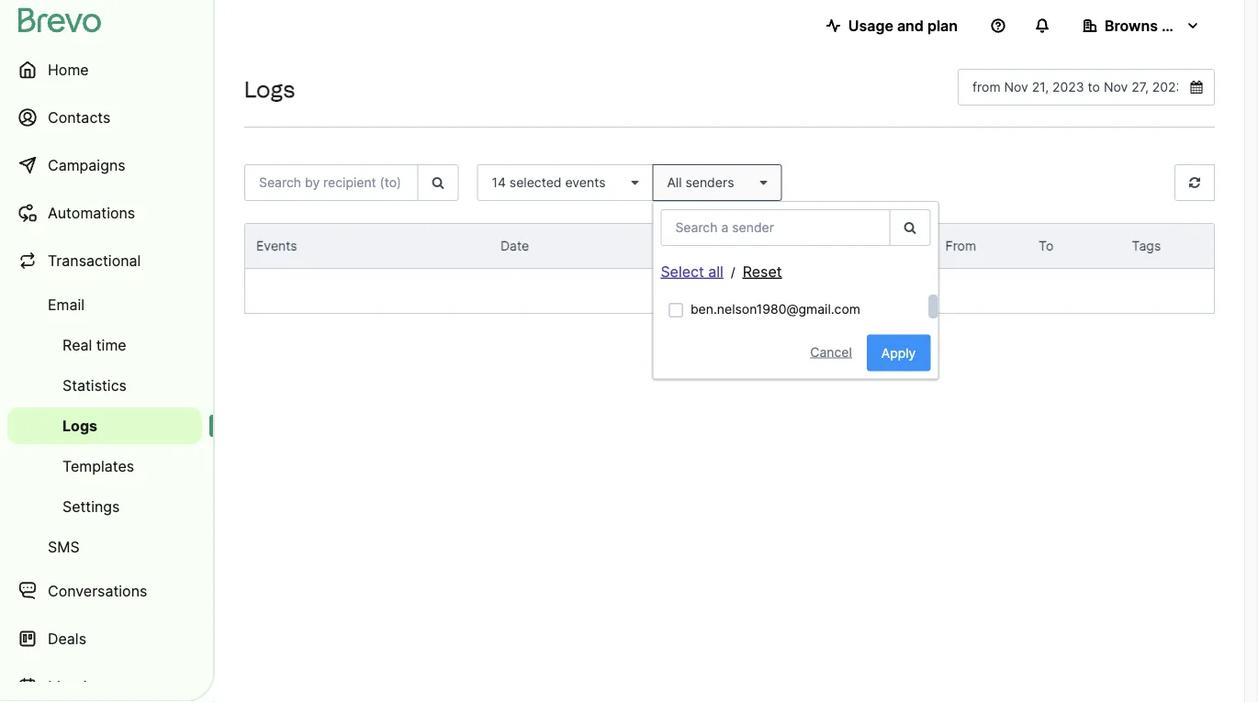 Task type: vqa. For each thing, say whether or not it's contained in the screenshot.
Email "link"
yes



Task type: locate. For each thing, give the bounding box(es) containing it.
0 horizontal spatial logs
[[62, 417, 97, 435]]

logs link
[[7, 408, 202, 445]]

real time
[[62, 336, 126, 354]]

meetings link
[[7, 665, 202, 703]]

home link
[[7, 48, 202, 92]]

settings
[[62, 498, 120, 516]]

usage and plan button
[[812, 7, 973, 44]]

apply button
[[867, 335, 931, 372]]

from
[[946, 238, 977, 254]]

email
[[48, 296, 85, 314]]

email link
[[7, 287, 202, 323]]

logs
[[244, 76, 295, 103], [62, 417, 97, 435]]

/
[[731, 265, 736, 280]]

deals link
[[7, 617, 202, 662]]

sms
[[48, 538, 80, 556]]

select
[[661, 263, 705, 281]]

contacts
[[48, 108, 111, 126]]

events
[[256, 238, 297, 254]]

ben.nelson1980@gmail.com
[[690, 301, 860, 317]]

reset
[[743, 263, 782, 281]]

caret down image
[[624, 176, 639, 189]]

0 vertical spatial logs
[[244, 76, 295, 103]]

and
[[898, 17, 924, 34]]

sms link
[[7, 529, 202, 566]]

None text field
[[958, 69, 1216, 106]]

to
[[1039, 238, 1054, 254]]

14 selected events
[[492, 175, 606, 191]]

14
[[492, 175, 506, 191]]

1 vertical spatial logs
[[62, 417, 97, 435]]

all
[[667, 175, 682, 191]]

usage
[[849, 17, 894, 34]]

subject
[[655, 238, 701, 254]]

senders
[[686, 175, 735, 191]]

all senders button
[[653, 164, 782, 201]]

transactional
[[48, 252, 141, 270]]

campaigns
[[48, 156, 126, 174]]

templates
[[62, 458, 134, 475]]

time
[[96, 336, 126, 354]]

all senders
[[667, 175, 735, 191]]

1 horizontal spatial logs
[[244, 76, 295, 103]]

meetings
[[48, 678, 112, 696]]

deals
[[48, 630, 86, 648]]



Task type: describe. For each thing, give the bounding box(es) containing it.
14 selected events button
[[477, 164, 654, 201]]

all
[[709, 263, 724, 281]]

campaigns link
[[7, 143, 202, 187]]

usage and plan
[[849, 17, 958, 34]]

select all link
[[661, 263, 724, 281]]

templates link
[[7, 448, 202, 485]]

selected
[[510, 175, 562, 191]]

apply
[[882, 345, 916, 361]]

real
[[62, 336, 92, 354]]

automations link
[[7, 191, 202, 235]]

contacts link
[[7, 96, 202, 140]]

Search by recipient (to) search field
[[244, 164, 419, 201]]

plan
[[928, 17, 958, 34]]

browns
[[1105, 17, 1159, 34]]

enterprise
[[1162, 17, 1236, 34]]

statistics
[[62, 377, 127, 395]]

reset link
[[743, 263, 782, 281]]

Search a sender text field
[[661, 209, 891, 246]]

statistics link
[[7, 368, 202, 404]]

cancel
[[811, 344, 852, 360]]

tags
[[1132, 238, 1162, 254]]

conversations link
[[7, 570, 202, 614]]

home
[[48, 61, 89, 79]]

real time link
[[7, 327, 202, 364]]

transactional link
[[7, 239, 202, 283]]

automations
[[48, 204, 135, 222]]

cancel link
[[796, 337, 867, 367]]

caret down image
[[753, 176, 768, 189]]

select all / reset
[[661, 263, 782, 281]]

browns enterprise
[[1105, 17, 1236, 34]]

settings link
[[7, 489, 202, 526]]

browns enterprise button
[[1069, 7, 1236, 44]]

date
[[501, 238, 529, 254]]

conversations
[[48, 583, 147, 600]]

events
[[565, 175, 606, 191]]



